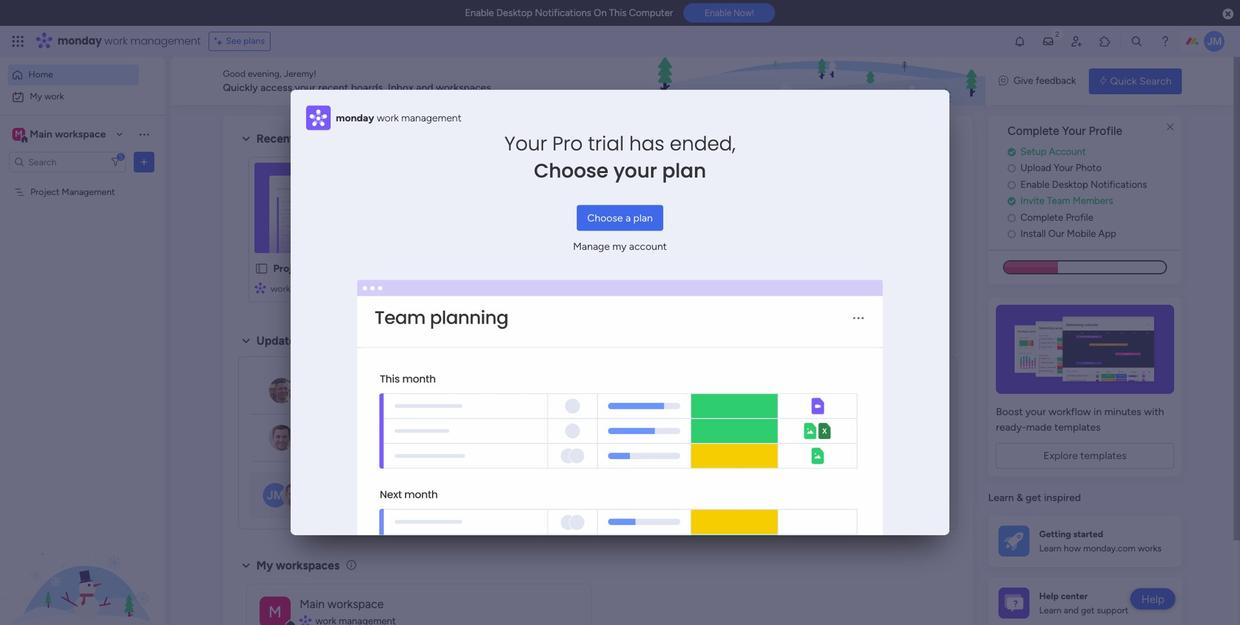 Task type: vqa. For each thing, say whether or not it's contained in the screenshot.
Stuck at the top right of page
no



Task type: describe. For each thing, give the bounding box(es) containing it.
how
[[1064, 544, 1082, 555]]

this
[[609, 7, 627, 19]]

0 vertical spatial monday
[[58, 34, 102, 48]]

public board image
[[255, 262, 269, 276]]

work up the home link
[[104, 34, 128, 48]]

recently visited
[[257, 132, 343, 146]]

lottie animation image
[[0, 495, 165, 626]]

dapulse x slim image
[[1163, 120, 1179, 135]]

your inside the your pro trial has ended, choose your plan
[[614, 157, 658, 185]]

manage my account
[[573, 240, 667, 252]]

getting started element
[[989, 516, 1183, 568]]

and for teammates
[[443, 489, 460, 502]]

choose inside button
[[588, 212, 623, 224]]

computer
[[629, 7, 674, 19]]

quickly
[[223, 81, 258, 94]]

collaborating
[[487, 489, 548, 502]]

choose inside the your pro trial has ended, choose your plan
[[534, 157, 609, 185]]

a
[[626, 212, 631, 224]]

0 vertical spatial monday work management
[[58, 34, 201, 48]]

help for help
[[1142, 593, 1165, 606]]

made
[[1027, 421, 1053, 434]]

your inside the your pro trial has ended, choose your plan
[[505, 130, 547, 157]]

terry turtle
[[302, 424, 352, 436]]

invite members image
[[1071, 35, 1084, 48]]

0 vertical spatial profile
[[1089, 124, 1123, 138]]

1 vertical spatial project
[[273, 262, 308, 275]]

your pro trial has ended, choose your plan
[[505, 130, 736, 185]]

my
[[613, 240, 627, 252]]

started
[[1074, 529, 1104, 540]]

evening,
[[248, 69, 282, 79]]

workflow
[[1049, 406, 1092, 418]]

project management inside list box
[[30, 186, 115, 197]]

monday.com
[[1084, 544, 1136, 555]]

templates inside button
[[1081, 450, 1127, 462]]

circle o image for upload
[[1008, 164, 1017, 173]]

account
[[629, 240, 667, 252]]

invite for invite team members
[[1021, 195, 1045, 207]]

explore
[[1044, 450, 1079, 462]]

home link
[[8, 65, 139, 85]]

complete your profile
[[1008, 124, 1123, 138]]

your for complete
[[1063, 124, 1087, 138]]

trial
[[588, 130, 624, 157]]

app
[[1099, 228, 1117, 240]]

my work option
[[8, 87, 139, 107]]

work management heading
[[377, 110, 462, 126]]

plan inside the your pro trial has ended, choose your plan
[[663, 157, 707, 185]]

feed
[[299, 334, 323, 348]]

install
[[1021, 228, 1047, 240]]

enable for enable now!
[[705, 8, 732, 18]]

good evening, jeremy! quickly access your recent boards, inbox and workspaces
[[223, 69, 491, 94]]

project inside list box
[[30, 186, 60, 197]]

1 horizontal spatial management
[[311, 262, 373, 275]]

terry
[[302, 424, 325, 436]]

v2 bolt switch image
[[1100, 74, 1108, 88]]

close recently visited image
[[238, 131, 254, 147]]

invite your teammates and start collaborating
[[336, 489, 548, 502]]

enable now!
[[705, 8, 754, 18]]

m for the rightmost workspace icon
[[269, 603, 282, 621]]

roy mann image
[[269, 378, 295, 404]]

photo
[[1076, 162, 1102, 174]]

your inside good evening, jeremy! quickly access your recent boards, inbox and workspaces
[[295, 81, 316, 94]]

on
[[594, 7, 607, 19]]

0 vertical spatial learn
[[989, 492, 1015, 504]]

manage my account button
[[563, 234, 678, 259]]

your left teammates
[[365, 489, 386, 502]]

setup
[[1021, 146, 1047, 158]]

good
[[223, 69, 246, 79]]

setup account link
[[1008, 145, 1183, 159]]

check circle image
[[1008, 147, 1017, 157]]

desktop for enable desktop notifications on this computer
[[497, 7, 533, 19]]

2 vertical spatial main
[[300, 598, 325, 612]]

jeremy!
[[284, 69, 317, 79]]

mobile
[[1068, 228, 1097, 240]]

and inside good evening, jeremy! quickly access your recent boards, inbox and workspaces
[[416, 81, 434, 94]]

1 horizontal spatial monday work management
[[336, 111, 462, 124]]

help center element
[[989, 578, 1183, 626]]

complete for complete your profile
[[1008, 124, 1060, 138]]

workspaces inside good evening, jeremy! quickly access your recent boards, inbox and workspaces
[[436, 81, 491, 94]]

1 vertical spatial profile
[[1066, 212, 1094, 223]]

invite team members link
[[1008, 194, 1183, 209]]

recently
[[257, 132, 304, 146]]

team
[[1048, 195, 1071, 207]]

give
[[1014, 75, 1034, 87]]

dapulse close image
[[1223, 8, 1234, 21]]

choose a plan
[[588, 212, 653, 224]]

and for learn
[[1064, 606, 1079, 617]]

invite team members
[[1021, 195, 1114, 207]]

minutes
[[1105, 406, 1142, 418]]

notifications for enable desktop notifications
[[1091, 179, 1148, 191]]

2 horizontal spatial management
[[402, 111, 462, 124]]

get inside help center learn and get support
[[1082, 606, 1095, 617]]

access
[[261, 81, 292, 94]]

our
[[1049, 228, 1065, 240]]

work inside "option"
[[44, 91, 64, 102]]

work management > main workspace
[[271, 284, 421, 295]]

notifications for enable desktop notifications on this computer
[[535, 7, 592, 19]]

component image
[[255, 282, 266, 294]]

support
[[1098, 606, 1129, 617]]

heading containing your pro trial has ended,
[[505, 130, 736, 185]]

2 horizontal spatial main
[[356, 284, 376, 295]]

learn for help
[[1040, 606, 1062, 617]]

pro
[[553, 130, 583, 157]]

>
[[348, 284, 354, 295]]

apps image
[[1099, 35, 1112, 48]]

enable for enable desktop notifications on this computer
[[465, 7, 494, 19]]

1 vertical spatial project management
[[273, 262, 373, 275]]

m for the top workspace icon
[[15, 129, 23, 140]]

upload your photo
[[1021, 162, 1102, 174]]

work down inbox
[[377, 111, 399, 124]]

quick
[[1111, 75, 1138, 87]]

enable now! button
[[684, 3, 776, 23]]

templates image image
[[1000, 305, 1171, 394]]

0 vertical spatial workspace
[[55, 128, 106, 140]]

recent
[[318, 81, 349, 94]]

inspired
[[1045, 492, 1082, 504]]

now!
[[734, 8, 754, 18]]

enable desktop notifications on this computer
[[465, 7, 674, 19]]



Task type: locate. For each thing, give the bounding box(es) containing it.
complete inside complete profile link
[[1021, 212, 1064, 223]]

0 horizontal spatial management
[[62, 186, 115, 197]]

turtle
[[327, 424, 352, 436]]

0 vertical spatial project
[[30, 186, 60, 197]]

1 vertical spatial lottie animation element
[[0, 495, 165, 626]]

enable inside button
[[705, 8, 732, 18]]

1 horizontal spatial notifications
[[1091, 179, 1148, 191]]

upload your photo link
[[1008, 161, 1183, 176]]

your up a
[[614, 157, 658, 185]]

0 horizontal spatial management
[[130, 34, 201, 48]]

enable desktop notifications link
[[1008, 178, 1183, 192]]

main workspace inside workspace selection element
[[30, 128, 106, 140]]

templates inside boost your workflow in minutes with ready-made templates
[[1055, 421, 1101, 434]]

help center learn and get support
[[1040, 591, 1129, 617]]

enable for enable desktop notifications
[[1021, 179, 1050, 191]]

circle o image inside 'upload your photo' link
[[1008, 164, 1017, 173]]

help for help center learn and get support
[[1040, 591, 1059, 602]]

project management list box
[[0, 178, 165, 377]]

close my workspaces image
[[238, 558, 254, 574]]

update feed (inbox)
[[257, 334, 364, 348]]

0 horizontal spatial main workspace
[[30, 128, 106, 140]]

0 vertical spatial main
[[30, 128, 52, 140]]

0 horizontal spatial lottie animation element
[[0, 495, 165, 626]]

0 vertical spatial workspaces
[[436, 81, 491, 94]]

0 horizontal spatial m
[[15, 129, 23, 140]]

management down search in workspace field
[[62, 186, 115, 197]]

inbox image
[[1042, 35, 1055, 48]]

0 horizontal spatial invite
[[336, 489, 362, 502]]

0 horizontal spatial notifications
[[535, 7, 592, 19]]

quick search
[[1111, 75, 1172, 87]]

main up component image
[[300, 598, 325, 612]]

your left pro
[[505, 130, 547, 157]]

work right component icon
[[271, 284, 290, 295]]

your
[[295, 81, 316, 94], [614, 157, 658, 185], [1026, 406, 1047, 418], [365, 489, 386, 502]]

close update feed (inbox) image
[[238, 333, 254, 349]]

circle o image
[[1008, 164, 1017, 173], [1008, 180, 1017, 190], [1008, 213, 1017, 223], [1008, 230, 1017, 239]]

has
[[630, 130, 665, 157]]

home option
[[8, 65, 139, 85]]

check circle image
[[1008, 197, 1017, 206]]

1 horizontal spatial project
[[273, 262, 308, 275]]

0 horizontal spatial project
[[30, 186, 60, 197]]

1 horizontal spatial get
[[1082, 606, 1095, 617]]

works
[[1139, 544, 1162, 555]]

get
[[1026, 492, 1042, 504], [1082, 606, 1095, 617]]

heading
[[505, 130, 736, 185]]

1 horizontal spatial and
[[443, 489, 460, 502]]

install our mobile app
[[1021, 228, 1117, 240]]

circle o image inside install our mobile app link
[[1008, 230, 1017, 239]]

0 vertical spatial notifications
[[535, 7, 592, 19]]

main right >
[[356, 284, 376, 295]]

project down search in workspace field
[[30, 186, 60, 197]]

help right support
[[1142, 593, 1165, 606]]

and left start
[[443, 489, 460, 502]]

4 circle o image from the top
[[1008, 230, 1017, 239]]

notifications image
[[1014, 35, 1027, 48]]

0 vertical spatial lottie animation element
[[623, 57, 986, 106]]

0 horizontal spatial workspaces
[[276, 559, 340, 573]]

1 horizontal spatial lottie animation element
[[623, 57, 986, 106]]

choose a plan button
[[577, 205, 664, 231]]

with
[[1145, 406, 1165, 418]]

0 horizontal spatial and
[[416, 81, 434, 94]]

see plans
[[226, 36, 265, 47]]

my right close my workspaces image
[[257, 559, 273, 573]]

(inbox)
[[326, 334, 364, 348]]

1 horizontal spatial project management
[[273, 262, 373, 275]]

search everything image
[[1131, 35, 1144, 48]]

manage
[[573, 240, 610, 252]]

my for my workspaces
[[257, 559, 273, 573]]

and
[[416, 81, 434, 94], [443, 489, 460, 502], [1064, 606, 1079, 617]]

v2 user feedback image
[[999, 74, 1009, 88]]

project management down search in workspace field
[[30, 186, 115, 197]]

1 vertical spatial main workspace
[[300, 598, 384, 612]]

my workspaces
[[257, 559, 340, 573]]

2 vertical spatial learn
[[1040, 606, 1062, 617]]

ended,
[[670, 130, 736, 157]]

0 vertical spatial workspace image
[[12, 127, 25, 142]]

getting
[[1040, 529, 1072, 540]]

inbox
[[388, 81, 414, 94]]

invite
[[1021, 195, 1045, 207], [336, 489, 362, 502]]

management inside project management list box
[[62, 186, 115, 197]]

main inside workspace selection element
[[30, 128, 52, 140]]

your up made in the right bottom of the page
[[1026, 406, 1047, 418]]

circle o image inside complete profile link
[[1008, 213, 1017, 223]]

select product image
[[12, 35, 25, 48]]

in
[[1094, 406, 1103, 418]]

complete up install
[[1021, 212, 1064, 223]]

0 vertical spatial templates
[[1055, 421, 1101, 434]]

2 vertical spatial management
[[293, 284, 346, 295]]

2 horizontal spatial and
[[1064, 606, 1079, 617]]

1 horizontal spatial workspace image
[[260, 597, 291, 626]]

0 horizontal spatial help
[[1040, 591, 1059, 602]]

plans
[[244, 36, 265, 47]]

main down my work at the left of page
[[30, 128, 52, 140]]

2 vertical spatial workspace
[[328, 598, 384, 612]]

1 horizontal spatial invite
[[1021, 195, 1045, 207]]

main workspace up search in workspace field
[[30, 128, 106, 140]]

learn down "center"
[[1040, 606, 1062, 617]]

notifications left on at the left top of page
[[535, 7, 592, 19]]

see
[[226, 36, 241, 47]]

0 horizontal spatial plan
[[634, 212, 653, 224]]

main workspace up component image
[[300, 598, 384, 612]]

0 horizontal spatial my
[[30, 91, 42, 102]]

0 vertical spatial project management
[[30, 186, 115, 197]]

project right public board icon at the top of page
[[273, 262, 308, 275]]

notifications
[[535, 7, 592, 19], [1091, 179, 1148, 191]]

your inside boost your workflow in minutes with ready-made templates
[[1026, 406, 1047, 418]]

learn down getting
[[1040, 544, 1062, 555]]

terry turtle image
[[269, 425, 295, 451]]

your down "jeremy!"
[[295, 81, 316, 94]]

profile up setup account link
[[1089, 124, 1123, 138]]

project
[[30, 186, 60, 197], [273, 262, 308, 275]]

desktop for enable desktop notifications
[[1053, 179, 1089, 191]]

choose
[[534, 157, 609, 185], [588, 212, 623, 224]]

m inside workspace selection element
[[15, 129, 23, 140]]

boost your workflow in minutes with ready-made templates
[[997, 406, 1165, 434]]

invite for invite your teammates and start collaborating
[[336, 489, 362, 502]]

1 vertical spatial workspace
[[378, 284, 421, 295]]

my work link
[[8, 87, 139, 107]]

help button
[[1131, 589, 1176, 610]]

1 vertical spatial and
[[443, 489, 460, 502]]

1 vertical spatial get
[[1082, 606, 1095, 617]]

upload
[[1021, 162, 1052, 174]]

1 vertical spatial learn
[[1040, 544, 1062, 555]]

center
[[1061, 591, 1089, 602]]

home
[[28, 69, 53, 80]]

1 vertical spatial desktop
[[1053, 179, 1089, 191]]

circle o image left install
[[1008, 230, 1017, 239]]

1 horizontal spatial plan
[[663, 157, 707, 185]]

1 vertical spatial m
[[269, 603, 282, 621]]

2 horizontal spatial enable
[[1021, 179, 1050, 191]]

0 vertical spatial plan
[[663, 157, 707, 185]]

complete up setup
[[1008, 124, 1060, 138]]

Search in workspace field
[[27, 155, 108, 170]]

0 horizontal spatial project management
[[30, 186, 115, 197]]

boost
[[997, 406, 1024, 418]]

1 vertical spatial monday
[[336, 111, 374, 124]]

0 vertical spatial management
[[130, 34, 201, 48]]

enable desktop notifications
[[1021, 179, 1148, 191]]

5
[[119, 153, 123, 162]]

getting started learn how monday.com works
[[1040, 529, 1162, 555]]

plan inside button
[[634, 212, 653, 224]]

project management up work management > main workspace
[[273, 262, 373, 275]]

my for my work
[[30, 91, 42, 102]]

0 horizontal spatial main
[[30, 128, 52, 140]]

learn left &
[[989, 492, 1015, 504]]

1 vertical spatial my
[[257, 559, 273, 573]]

my
[[30, 91, 42, 102], [257, 559, 273, 573]]

workspaces up 'work management' heading
[[436, 81, 491, 94]]

1 vertical spatial management
[[311, 262, 373, 275]]

0 vertical spatial m
[[15, 129, 23, 140]]

1 vertical spatial plan
[[634, 212, 653, 224]]

1 horizontal spatial my
[[257, 559, 273, 573]]

component image
[[300, 616, 311, 626]]

0 vertical spatial get
[[1026, 492, 1042, 504]]

2
[[374, 335, 379, 346]]

see plans button
[[209, 32, 271, 51]]

learn inside getting started learn how monday.com works
[[1040, 544, 1062, 555]]

main
[[30, 128, 52, 140], [356, 284, 376, 295], [300, 598, 325, 612]]

workspace image
[[12, 127, 25, 142], [260, 597, 291, 626]]

lottie animation element
[[623, 57, 986, 106], [0, 495, 165, 626]]

1 vertical spatial management
[[402, 111, 462, 124]]

monday down boards,
[[336, 111, 374, 124]]

and inside help center learn and get support
[[1064, 606, 1079, 617]]

and down "center"
[[1064, 606, 1079, 617]]

1 vertical spatial notifications
[[1091, 179, 1148, 191]]

work down "home"
[[44, 91, 64, 102]]

teammates
[[388, 489, 441, 502]]

0 vertical spatial complete
[[1008, 124, 1060, 138]]

management
[[130, 34, 201, 48], [402, 111, 462, 124], [293, 284, 346, 295]]

circle o image for enable
[[1008, 180, 1017, 190]]

help inside help center learn and get support
[[1040, 591, 1059, 602]]

help
[[1040, 591, 1059, 602], [1142, 593, 1165, 606]]

1 vertical spatial complete
[[1021, 212, 1064, 223]]

0 horizontal spatial enable
[[465, 7, 494, 19]]

learn for getting
[[1040, 544, 1062, 555]]

1 vertical spatial monday work management
[[336, 111, 462, 124]]

0 horizontal spatial monday work management
[[58, 34, 201, 48]]

1 vertical spatial choose
[[588, 212, 623, 224]]

complete for complete profile
[[1021, 212, 1064, 223]]

&
[[1017, 492, 1024, 504]]

help left "center"
[[1040, 591, 1059, 602]]

1 horizontal spatial main workspace
[[300, 598, 384, 612]]

templates right explore at the right
[[1081, 450, 1127, 462]]

0 vertical spatial invite
[[1021, 195, 1045, 207]]

visited
[[307, 132, 343, 146]]

1 horizontal spatial main
[[300, 598, 325, 612]]

plan
[[663, 157, 707, 185], [634, 212, 653, 224]]

1 circle o image from the top
[[1008, 164, 1017, 173]]

templates down workflow
[[1055, 421, 1101, 434]]

my work
[[30, 91, 64, 102]]

complete profile
[[1021, 212, 1094, 223]]

start
[[463, 489, 484, 502]]

get right &
[[1026, 492, 1042, 504]]

my down "home"
[[30, 91, 42, 102]]

circle o image down check circle icon
[[1008, 213, 1017, 223]]

0 vertical spatial and
[[416, 81, 434, 94]]

0 vertical spatial choose
[[534, 157, 609, 185]]

1 horizontal spatial management
[[293, 284, 346, 295]]

feedback
[[1036, 75, 1077, 87]]

circle o image for install
[[1008, 230, 1017, 239]]

circle o image inside enable desktop notifications link
[[1008, 180, 1017, 190]]

learn inside help center learn and get support
[[1040, 606, 1062, 617]]

3 circle o image from the top
[[1008, 213, 1017, 223]]

2 image
[[1052, 26, 1064, 41]]

workspace selection element
[[12, 127, 108, 143]]

management up work management > main workspace
[[311, 262, 373, 275]]

0 vertical spatial my
[[30, 91, 42, 102]]

help inside help button
[[1142, 593, 1165, 606]]

my inside "option"
[[30, 91, 42, 102]]

enable
[[465, 7, 494, 19], [705, 8, 732, 18], [1021, 179, 1050, 191]]

0 vertical spatial management
[[62, 186, 115, 197]]

1 vertical spatial invite
[[336, 489, 362, 502]]

workspaces up component image
[[276, 559, 340, 573]]

boards,
[[351, 81, 386, 94]]

2 vertical spatial and
[[1064, 606, 1079, 617]]

0 vertical spatial desktop
[[497, 7, 533, 19]]

install our mobile app link
[[1008, 227, 1183, 242]]

explore templates button
[[997, 443, 1175, 469]]

your for upload
[[1054, 162, 1074, 174]]

0 horizontal spatial workspace image
[[12, 127, 25, 142]]

2 circle o image from the top
[[1008, 180, 1017, 190]]

members
[[1073, 195, 1114, 207]]

help image
[[1159, 35, 1172, 48]]

give feedback
[[1014, 75, 1077, 87]]

1 horizontal spatial monday
[[336, 111, 374, 124]]

1 vertical spatial templates
[[1081, 450, 1127, 462]]

learn
[[989, 492, 1015, 504], [1040, 544, 1062, 555], [1040, 606, 1062, 617]]

profile
[[1089, 124, 1123, 138], [1066, 212, 1094, 223]]

quick search button
[[1090, 68, 1183, 94]]

and right inbox
[[416, 81, 434, 94]]

profile up mobile
[[1066, 212, 1094, 223]]

desktop
[[497, 7, 533, 19], [1053, 179, 1089, 191]]

1 vertical spatial workspace image
[[260, 597, 291, 626]]

0 horizontal spatial desktop
[[497, 7, 533, 19]]

circle o image up check circle icon
[[1008, 180, 1017, 190]]

monday up the home link
[[58, 34, 102, 48]]

1 vertical spatial main
[[356, 284, 376, 295]]

jeremy miller image
[[1205, 31, 1225, 52]]

circle o image down check circle image
[[1008, 164, 1017, 173]]

1 horizontal spatial help
[[1142, 593, 1165, 606]]

0 horizontal spatial get
[[1026, 492, 1042, 504]]

update
[[257, 334, 296, 348]]

learn & get inspired
[[989, 492, 1082, 504]]

get down "center"
[[1082, 606, 1095, 617]]

search
[[1140, 75, 1172, 87]]

1 horizontal spatial m
[[269, 603, 282, 621]]

1 horizontal spatial workspaces
[[436, 81, 491, 94]]

m
[[15, 129, 23, 140], [269, 603, 282, 621]]

notifications down 'upload your photo' link
[[1091, 179, 1148, 191]]

main workspace
[[30, 128, 106, 140], [300, 598, 384, 612]]

your down account
[[1054, 162, 1074, 174]]

1 vertical spatial workspaces
[[276, 559, 340, 573]]

your up account
[[1063, 124, 1087, 138]]

option
[[0, 180, 165, 183]]

1 horizontal spatial enable
[[705, 8, 732, 18]]

project management
[[30, 186, 115, 197], [273, 262, 373, 275]]

your
[[1063, 124, 1087, 138], [505, 130, 547, 157], [1054, 162, 1074, 174]]

circle o image for complete
[[1008, 213, 1017, 223]]

0 horizontal spatial monday
[[58, 34, 102, 48]]

1 horizontal spatial desktop
[[1053, 179, 1089, 191]]

ready-
[[997, 421, 1027, 434]]

account
[[1050, 146, 1087, 158]]



